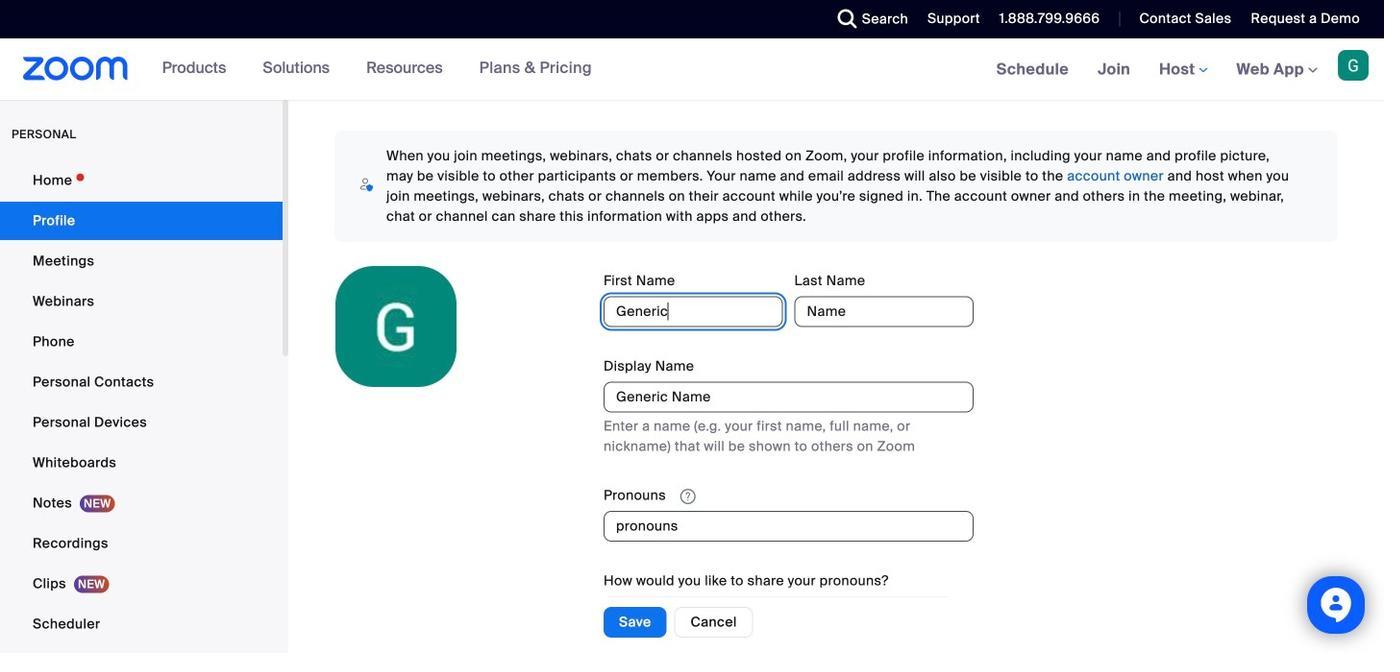Task type: locate. For each thing, give the bounding box(es) containing it.
None text field
[[604, 382, 974, 413]]

Pronouns text field
[[604, 512, 974, 542]]

banner
[[0, 38, 1384, 101]]

profile picture image
[[1338, 50, 1369, 81]]



Task type: describe. For each thing, give the bounding box(es) containing it.
First Name text field
[[604, 297, 783, 328]]

Last Name text field
[[795, 297, 974, 328]]

product information navigation
[[148, 38, 607, 100]]

meetings navigation
[[982, 38, 1384, 101]]

personal menu menu
[[0, 162, 283, 654]]

zoom logo image
[[23, 57, 128, 81]]

edit user photo image
[[381, 318, 411, 336]]

learn more about pronouns image
[[675, 488, 702, 506]]

user photo image
[[336, 266, 457, 387]]



Task type: vqa. For each thing, say whether or not it's contained in the screenshot.
Profile picture in the top of the page
yes



